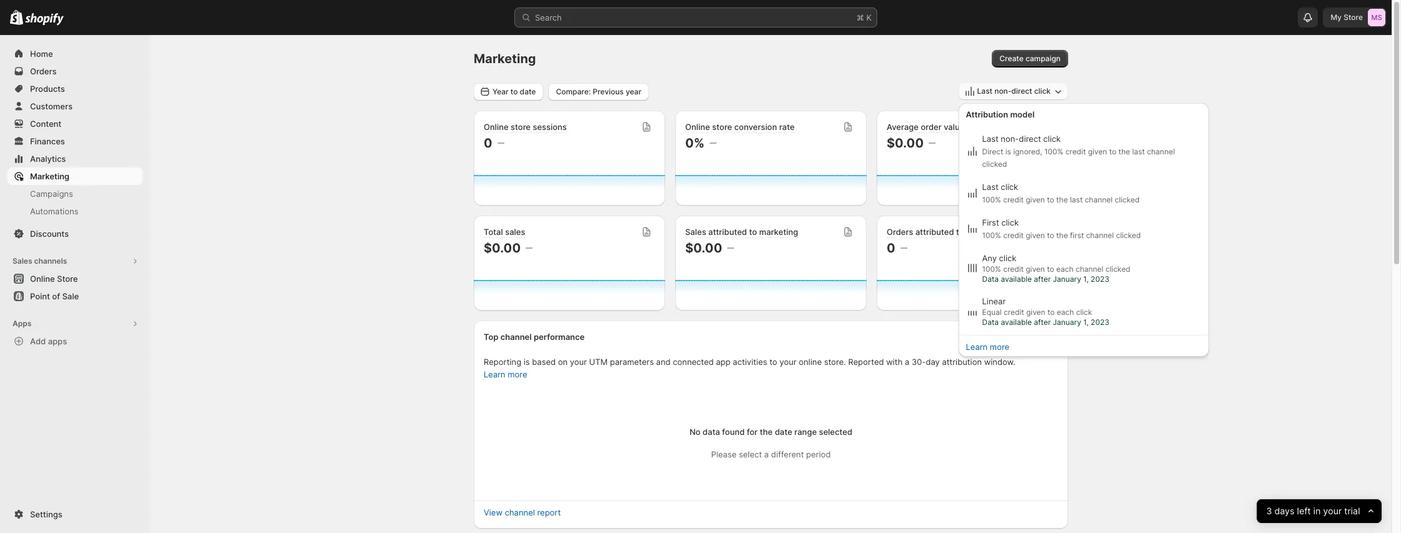 Task type: vqa. For each thing, say whether or not it's contained in the screenshot.


Task type: locate. For each thing, give the bounding box(es) containing it.
click right "any" on the right top of page
[[999, 253, 1017, 264]]

click right first
[[1002, 218, 1019, 228]]

0 horizontal spatial more
[[508, 370, 527, 380]]

1 after from the top
[[1034, 275, 1051, 284]]

credit up 'linear'
[[1003, 265, 1024, 274]]

online store link
[[8, 270, 143, 288]]

0 vertical spatial date
[[520, 87, 536, 96]]

ignored,
[[1013, 147, 1043, 156]]

1 horizontal spatial online
[[484, 122, 509, 132]]

3 days left in your trial
[[1267, 506, 1361, 517]]

january down "any click 100% credit given to each channel clicked data available after january 1, 2023"
[[1053, 318, 1082, 327]]

non- up 'attribution model'
[[995, 86, 1012, 96]]

clicked
[[982, 160, 1007, 169], [1115, 195, 1140, 205], [1116, 231, 1141, 240], [1106, 265, 1131, 274]]

point of sale button
[[0, 288, 150, 305]]

1 vertical spatial available
[[1001, 318, 1032, 327]]

data down 'equal'
[[982, 318, 999, 327]]

last up attribution
[[977, 86, 993, 96]]

content link
[[8, 115, 143, 133]]

customers link
[[8, 98, 143, 115]]

2 data from the top
[[982, 318, 999, 327]]

view channel report button
[[476, 504, 569, 522]]

0 vertical spatial direct
[[1012, 86, 1032, 96]]

direct inside dropdown button
[[1012, 86, 1032, 96]]

data down "any" on the right top of page
[[982, 275, 999, 284]]

credit inside last click 100% credit given to the last channel clicked
[[1003, 195, 1024, 205]]

orders
[[30, 66, 57, 76], [887, 227, 914, 237]]

2 2023 from the top
[[1091, 318, 1110, 327]]

0 horizontal spatial last
[[1070, 195, 1083, 205]]

direct for last non-direct click
[[1012, 86, 1032, 96]]

1 horizontal spatial marketing
[[474, 51, 536, 66]]

100% inside last click 100% credit given to the last channel clicked
[[982, 195, 1001, 205]]

1 horizontal spatial a
[[905, 357, 910, 367]]

apps
[[48, 337, 67, 347]]

credit right 'equal'
[[1004, 308, 1024, 317]]

learn inside reporting is based on your utm parameters and connected app activities to your online store. reported with a 30-day attribution window. learn more
[[484, 370, 506, 380]]

1 horizontal spatial attributed
[[916, 227, 954, 237]]

2 available from the top
[[1001, 318, 1032, 327]]

attributed for 0
[[916, 227, 954, 237]]

0 vertical spatial january
[[1053, 275, 1082, 284]]

given inside linear equal credit given to each click data available after january 1, 2023
[[1026, 308, 1046, 317]]

1 vertical spatial each
[[1057, 308, 1074, 317]]

1 marketing from the left
[[759, 227, 798, 237]]

0 horizontal spatial marketing
[[759, 227, 798, 237]]

shopify image
[[10, 10, 23, 25], [25, 13, 64, 25]]

after
[[1034, 275, 1051, 284], [1034, 318, 1051, 327]]

credit for first click
[[1003, 231, 1024, 240]]

any click 100% credit given to each channel clicked data available after january 1, 2023
[[982, 253, 1131, 284]]

my store image
[[1368, 9, 1386, 26]]

given
[[1088, 147, 1107, 156], [1026, 195, 1045, 205], [1026, 231, 1045, 240], [1026, 265, 1045, 274], [1026, 308, 1046, 317]]

non- inside last non-direct click direct is ignored, 100% credit given to the last channel clicked
[[1001, 134, 1019, 144]]

non- for last non-direct click direct is ignored, 100% credit given to the last channel clicked
[[1001, 134, 1019, 144]]

online up point
[[30, 274, 55, 284]]

click inside first click 100% credit given to the first channel clicked
[[1002, 218, 1019, 228]]

the inside last click 100% credit given to the last channel clicked
[[1057, 195, 1068, 205]]

1, inside linear equal credit given to each click data available after january 1, 2023
[[1084, 318, 1089, 327]]

more up "window." on the right
[[990, 342, 1010, 352]]

any
[[982, 253, 997, 264]]

after inside linear equal credit given to each click data available after january 1, 2023
[[1034, 318, 1051, 327]]

is right direct in the top right of the page
[[1006, 147, 1011, 156]]

0 vertical spatial sales
[[685, 227, 706, 237]]

direct for last non-direct click direct is ignored, 100% credit given to the last channel clicked
[[1019, 134, 1041, 144]]

more down 'reporting'
[[508, 370, 527, 380]]

last inside last non-direct click direct is ignored, 100% credit given to the last channel clicked
[[982, 134, 999, 144]]

click down "any click 100% credit given to each channel clicked data available after january 1, 2023"
[[1076, 308, 1092, 317]]

day
[[926, 357, 940, 367]]

click inside "any click 100% credit given to each channel clicked data available after january 1, 2023"
[[999, 253, 1017, 264]]

point of sale link
[[8, 288, 143, 305]]

store left conversion
[[712, 122, 732, 132]]

2 each from the top
[[1057, 308, 1074, 317]]

please select a different period
[[711, 450, 831, 460]]

campaign
[[1026, 54, 1061, 63]]

campaigns link
[[8, 185, 143, 203]]

create campaign
[[1000, 54, 1061, 63]]

trial
[[1345, 506, 1361, 517]]

available down 'equal'
[[1001, 318, 1032, 327]]

1 vertical spatial non-
[[1001, 134, 1019, 144]]

0 horizontal spatial store
[[511, 122, 531, 132]]

a right select
[[764, 450, 769, 460]]

last non-direct click button
[[959, 83, 1068, 100]]

1 january from the top
[[1053, 275, 1082, 284]]

credit down ignored,
[[1003, 195, 1024, 205]]

non-
[[995, 86, 1012, 96], [1001, 134, 1019, 144]]

marketing for $0.00
[[759, 227, 798, 237]]

online down year
[[484, 122, 509, 132]]

0 vertical spatial 0
[[484, 136, 492, 151]]

channel inside last non-direct click direct is ignored, 100% credit given to the last channel clicked
[[1147, 147, 1175, 156]]

sales
[[685, 227, 706, 237], [13, 257, 32, 266]]

2 store from the left
[[712, 122, 732, 132]]

available inside linear equal credit given to each click data available after january 1, 2023
[[1001, 318, 1032, 327]]

store for 0
[[511, 122, 531, 132]]

average order value
[[887, 122, 965, 132]]

0 vertical spatial a
[[905, 357, 910, 367]]

clicked inside last click 100% credit given to the last channel clicked
[[1115, 195, 1140, 205]]

each inside "any click 100% credit given to each channel clicked data available after january 1, 2023"
[[1057, 265, 1074, 274]]

my
[[1331, 13, 1342, 22]]

click up last click 100% credit given to the last channel clicked
[[1044, 134, 1061, 144]]

1 vertical spatial orders
[[887, 227, 914, 237]]

1 data from the top
[[982, 275, 999, 284]]

first click 100% credit given to the first channel clicked
[[982, 218, 1141, 240]]

1, down the first
[[1084, 275, 1089, 284]]

credit inside last non-direct click direct is ignored, 100% credit given to the last channel clicked
[[1066, 147, 1086, 156]]

100% up first
[[982, 195, 1001, 205]]

after down "any click 100% credit given to each channel clicked data available after january 1, 2023"
[[1034, 318, 1051, 327]]

learn more
[[966, 342, 1010, 352]]

1 horizontal spatial store
[[1344, 13, 1363, 22]]

credit up last click 100% credit given to the last channel clicked
[[1066, 147, 1086, 156]]

1 horizontal spatial no change image
[[727, 243, 734, 253]]

sales inside sales channels button
[[13, 257, 32, 266]]

each down the first
[[1057, 265, 1074, 274]]

last
[[1133, 147, 1145, 156], [1070, 195, 1083, 205]]

given for any click
[[1026, 265, 1045, 274]]

1 horizontal spatial store
[[712, 122, 732, 132]]

1 horizontal spatial is
[[1006, 147, 1011, 156]]

0 for online
[[484, 136, 492, 151]]

100% right ignored,
[[1045, 147, 1064, 156]]

each down "any click 100% credit given to each channel clicked data available after january 1, 2023"
[[1057, 308, 1074, 317]]

1 vertical spatial store
[[57, 274, 78, 284]]

view
[[484, 508, 503, 518]]

your right on
[[570, 357, 587, 367]]

given inside last click 100% credit given to the last channel clicked
[[1026, 195, 1045, 205]]

0 down orders attributed to marketing
[[887, 241, 896, 256]]

$0.00 down average
[[887, 136, 924, 151]]

online
[[799, 357, 822, 367]]

marketing for 0
[[966, 227, 1005, 237]]

last inside last click 100% credit given to the last channel clicked
[[982, 182, 999, 192]]

0 vertical spatial 2023
[[1091, 275, 1110, 284]]

credit up "any click 100% credit given to each channel clicked data available after january 1, 2023"
[[1003, 231, 1024, 240]]

1 horizontal spatial learn
[[966, 342, 988, 352]]

each
[[1057, 265, 1074, 274], [1057, 308, 1074, 317]]

learn more link up "window." on the right
[[966, 342, 1010, 352]]

1 horizontal spatial more
[[990, 342, 1010, 352]]

sales channels button
[[8, 253, 143, 270]]

1 vertical spatial data
[[982, 318, 999, 327]]

no change image for sales
[[526, 243, 533, 253]]

store for my store
[[1344, 13, 1363, 22]]

my store
[[1331, 13, 1363, 22]]

last inside last click 100% credit given to the last channel clicked
[[1070, 195, 1083, 205]]

0 horizontal spatial is
[[524, 357, 530, 367]]

$0.00 down total sales
[[484, 241, 521, 256]]

january up linear equal credit given to each click data available after january 1, 2023
[[1053, 275, 1082, 284]]

given up first click 100% credit given to the first channel clicked in the top right of the page
[[1026, 195, 1045, 205]]

no change image down sales attributed to marketing
[[727, 243, 734, 253]]

store inside online store link
[[57, 274, 78, 284]]

marketing link
[[8, 168, 143, 185]]

1 2023 from the top
[[1091, 275, 1110, 284]]

100% inside "any click 100% credit given to each channel clicked data available after january 1, 2023"
[[982, 265, 1001, 274]]

a left 30-
[[905, 357, 910, 367]]

last
[[977, 86, 993, 96], [982, 134, 999, 144], [982, 182, 999, 192]]

$0.00 down sales attributed to marketing
[[685, 241, 722, 256]]

data inside linear equal credit given to each click data available after january 1, 2023
[[982, 318, 999, 327]]

online for 0
[[484, 122, 509, 132]]

last non-direct click
[[977, 86, 1051, 96]]

direct up ignored,
[[1019, 134, 1041, 144]]

credit inside first click 100% credit given to the first channel clicked
[[1003, 231, 1024, 240]]

0 horizontal spatial $0.00
[[484, 241, 521, 256]]

search
[[535, 13, 562, 23]]

the inside last non-direct click direct is ignored, 100% credit given to the last channel clicked
[[1119, 147, 1130, 156]]

0 vertical spatial non-
[[995, 86, 1012, 96]]

given for last click
[[1026, 195, 1045, 205]]

reporting is based on your utm parameters and connected app activities to your online store. reported with a 30-day attribution window. learn more
[[484, 357, 1016, 380]]

store.
[[824, 357, 846, 367]]

0 for orders
[[887, 241, 896, 256]]

0 horizontal spatial date
[[520, 87, 536, 96]]

store
[[511, 122, 531, 132], [712, 122, 732, 132]]

home link
[[8, 45, 143, 63]]

click inside last non-direct click direct is ignored, 100% credit given to the last channel clicked
[[1044, 134, 1061, 144]]

your right in
[[1324, 506, 1342, 517]]

⌘
[[857, 13, 864, 23]]

0 horizontal spatial marketing
[[30, 172, 69, 182]]

learn up attribution
[[966, 342, 988, 352]]

channel
[[1147, 147, 1175, 156], [1085, 195, 1113, 205], [1086, 231, 1114, 240], [1076, 265, 1104, 274], [501, 332, 532, 342], [505, 508, 535, 518]]

1 vertical spatial 2023
[[1091, 318, 1110, 327]]

click down direct in the top right of the page
[[1001, 182, 1018, 192]]

1 horizontal spatial last
[[1133, 147, 1145, 156]]

menu containing last non-direct click
[[962, 128, 1205, 332]]

settings link
[[8, 506, 143, 524]]

2 marketing from the left
[[966, 227, 1005, 237]]

available up 'linear'
[[1001, 275, 1032, 284]]

learn down 'reporting'
[[484, 370, 506, 380]]

1 vertical spatial no change image
[[727, 243, 734, 253]]

add apps button
[[8, 333, 143, 351]]

last click 100% credit given to the last channel clicked
[[982, 182, 1140, 205]]

learn more link down 'reporting'
[[484, 370, 527, 380]]

non- inside dropdown button
[[995, 86, 1012, 96]]

apps
[[13, 319, 31, 329]]

0 horizontal spatial no change image
[[497, 138, 504, 148]]

order
[[921, 122, 942, 132]]

store left sessions
[[511, 122, 531, 132]]

is inside reporting is based on your utm parameters and connected app activities to your online store. reported with a 30-day attribution window. learn more
[[524, 357, 530, 367]]

0 down the online store sessions
[[484, 136, 492, 151]]

direct
[[982, 147, 1004, 156]]

2 1, from the top
[[1084, 318, 1089, 327]]

value
[[944, 122, 965, 132]]

0 vertical spatial learn
[[966, 342, 988, 352]]

0 vertical spatial store
[[1344, 13, 1363, 22]]

0 vertical spatial data
[[982, 275, 999, 284]]

your for reporting
[[570, 357, 587, 367]]

0 vertical spatial no change image
[[497, 138, 504, 148]]

in
[[1314, 506, 1321, 517]]

0 vertical spatial is
[[1006, 147, 1011, 156]]

1 horizontal spatial 0
[[887, 241, 896, 256]]

100% inside first click 100% credit given to the first channel clicked
[[982, 231, 1001, 240]]

direct up the model
[[1012, 86, 1032, 96]]

1 horizontal spatial marketing
[[966, 227, 1005, 237]]

utm
[[589, 357, 608, 367]]

no change image for $0.00
[[727, 243, 734, 253]]

with
[[886, 357, 903, 367]]

0 horizontal spatial attributed
[[709, 227, 747, 237]]

1 horizontal spatial $0.00
[[685, 241, 722, 256]]

store for 0%
[[712, 122, 732, 132]]

1 vertical spatial after
[[1034, 318, 1051, 327]]

given for first click
[[1026, 231, 1045, 240]]

1 horizontal spatial date
[[775, 428, 792, 438]]

available
[[1001, 275, 1032, 284], [1001, 318, 1032, 327]]

available inside "any click 100% credit given to each channel clicked data available after january 1, 2023"
[[1001, 275, 1032, 284]]

2 horizontal spatial $0.00
[[887, 136, 924, 151]]

no change image for attributed
[[901, 243, 907, 253]]

period
[[806, 450, 831, 460]]

0 horizontal spatial online
[[30, 274, 55, 284]]

no change image
[[497, 138, 504, 148], [727, 243, 734, 253]]

1 store from the left
[[511, 122, 531, 132]]

given inside "any click 100% credit given to each channel clicked data available after january 1, 2023"
[[1026, 265, 1045, 274]]

given right 'equal'
[[1026, 308, 1046, 317]]

2 vertical spatial last
[[982, 182, 999, 192]]

0 horizontal spatial learn
[[484, 370, 506, 380]]

click up the model
[[1034, 86, 1051, 96]]

activities
[[733, 357, 767, 367]]

2 january from the top
[[1053, 318, 1082, 327]]

0 vertical spatial last
[[1133, 147, 1145, 156]]

1 vertical spatial learn more link
[[484, 370, 527, 380]]

january inside linear equal credit given to each click data available after january 1, 2023
[[1053, 318, 1082, 327]]

2 attributed from the left
[[916, 227, 954, 237]]

to inside linear equal credit given to each click data available after january 1, 2023
[[1048, 308, 1055, 317]]

year
[[626, 87, 642, 96]]

the
[[1119, 147, 1130, 156], [1057, 195, 1068, 205], [1057, 231, 1068, 240], [760, 428, 773, 438]]

1 vertical spatial direct
[[1019, 134, 1041, 144]]

credit inside "any click 100% credit given to each channel clicked data available after january 1, 2023"
[[1003, 265, 1024, 274]]

total
[[484, 227, 503, 237]]

home
[[30, 49, 53, 59]]

window.
[[984, 357, 1016, 367]]

selected
[[819, 428, 853, 438]]

store up sale
[[57, 274, 78, 284]]

1 attributed from the left
[[709, 227, 747, 237]]

last up direct in the top right of the page
[[982, 134, 999, 144]]

0 horizontal spatial orders
[[30, 66, 57, 76]]

your inside dropdown button
[[1324, 506, 1342, 517]]

0 vertical spatial each
[[1057, 265, 1074, 274]]

0 vertical spatial after
[[1034, 275, 1051, 284]]

1 vertical spatial is
[[524, 357, 530, 367]]

sales
[[505, 227, 525, 237]]

january
[[1053, 275, 1082, 284], [1053, 318, 1082, 327]]

channel inside first click 100% credit given to the first channel clicked
[[1086, 231, 1114, 240]]

analytics link
[[8, 150, 143, 168]]

0 horizontal spatial your
[[570, 357, 587, 367]]

point
[[30, 292, 50, 302]]

1 each from the top
[[1057, 265, 1074, 274]]

0 vertical spatial more
[[990, 342, 1010, 352]]

channel inside "any click 100% credit given to each channel clicked data available after january 1, 2023"
[[1076, 265, 1104, 274]]

0 vertical spatial learn more link
[[966, 342, 1010, 352]]

100%
[[1045, 147, 1064, 156], [982, 195, 1001, 205], [982, 231, 1001, 240], [982, 265, 1001, 274]]

given up "any click 100% credit given to each channel clicked data available after january 1, 2023"
[[1026, 231, 1045, 240]]

to inside dropdown button
[[511, 87, 518, 96]]

to
[[511, 87, 518, 96], [1110, 147, 1117, 156], [1047, 195, 1054, 205], [749, 227, 757, 237], [956, 227, 964, 237], [1047, 231, 1054, 240], [1047, 265, 1054, 274], [1048, 308, 1055, 317], [770, 357, 777, 367]]

0 vertical spatial last
[[977, 86, 993, 96]]

sales for sales attributed to marketing
[[685, 227, 706, 237]]

1 horizontal spatial sales
[[685, 227, 706, 237]]

online up '0%'
[[685, 122, 710, 132]]

1 available from the top
[[1001, 275, 1032, 284]]

1 vertical spatial sales
[[13, 257, 32, 266]]

1 vertical spatial last
[[1070, 195, 1083, 205]]

2 after from the top
[[1034, 318, 1051, 327]]

store
[[1344, 13, 1363, 22], [57, 274, 78, 284]]

0 horizontal spatial a
[[764, 450, 769, 460]]

0 horizontal spatial learn more link
[[484, 370, 527, 380]]

your left online on the bottom of the page
[[780, 357, 797, 367]]

100% down first
[[982, 231, 1001, 240]]

is left based
[[524, 357, 530, 367]]

1 1, from the top
[[1084, 275, 1089, 284]]

given up linear equal credit given to each click data available after january 1, 2023
[[1026, 265, 1045, 274]]

30-
[[912, 357, 926, 367]]

1 vertical spatial last
[[982, 134, 999, 144]]

found
[[722, 428, 745, 438]]

data
[[982, 275, 999, 284], [982, 318, 999, 327]]

apps button
[[8, 315, 143, 333]]

non- up direct in the top right of the page
[[1001, 134, 1019, 144]]

2 horizontal spatial your
[[1324, 506, 1342, 517]]

1 vertical spatial 1,
[[1084, 318, 1089, 327]]

100% down "any" on the right top of page
[[982, 265, 1001, 274]]

0 horizontal spatial store
[[57, 274, 78, 284]]

more inside reporting is based on your utm parameters and connected app activities to your online store. reported with a 30-day attribution window. learn more
[[508, 370, 527, 380]]

1, down "any click 100% credit given to each channel clicked data available after january 1, 2023"
[[1084, 318, 1089, 327]]

store right the my on the right of page
[[1344, 13, 1363, 22]]

0 vertical spatial available
[[1001, 275, 1032, 284]]

date
[[520, 87, 536, 96], [775, 428, 792, 438]]

1 vertical spatial january
[[1053, 318, 1082, 327]]

0 horizontal spatial sales
[[13, 257, 32, 266]]

marketing down analytics
[[30, 172, 69, 182]]

0 horizontal spatial 0
[[484, 136, 492, 151]]

marketing up year
[[474, 51, 536, 66]]

date left the range
[[775, 428, 792, 438]]

last down direct in the top right of the page
[[982, 182, 999, 192]]

given up last click 100% credit given to the last channel clicked
[[1088, 147, 1107, 156]]

no change image down the online store sessions
[[497, 138, 504, 148]]

0 vertical spatial orders
[[30, 66, 57, 76]]

0 vertical spatial 1,
[[1084, 275, 1089, 284]]

different
[[771, 450, 804, 460]]

add apps
[[30, 337, 67, 347]]

1 vertical spatial 0
[[887, 241, 896, 256]]

direct inside last non-direct click direct is ignored, 100% credit given to the last channel clicked
[[1019, 134, 1041, 144]]

menu
[[962, 128, 1205, 332]]

to inside "any click 100% credit given to each channel clicked data available after january 1, 2023"
[[1047, 265, 1054, 274]]

2 horizontal spatial online
[[685, 122, 710, 132]]

no change image
[[710, 138, 717, 148], [929, 138, 936, 148], [526, 243, 533, 253], [901, 243, 907, 253]]

1 horizontal spatial orders
[[887, 227, 914, 237]]

1 vertical spatial more
[[508, 370, 527, 380]]

after up linear equal credit given to each click data available after january 1, 2023
[[1034, 275, 1051, 284]]

1 vertical spatial learn
[[484, 370, 506, 380]]

given inside first click 100% credit given to the first channel clicked
[[1026, 231, 1045, 240]]

date right year
[[520, 87, 536, 96]]

click inside last click 100% credit given to the last channel clicked
[[1001, 182, 1018, 192]]



Task type: describe. For each thing, give the bounding box(es) containing it.
no change image for 0
[[497, 138, 504, 148]]

no change image for order
[[929, 138, 936, 148]]

$0.00 for average
[[887, 136, 924, 151]]

1 horizontal spatial your
[[780, 357, 797, 367]]

credit inside linear equal credit given to each click data available after january 1, 2023
[[1004, 308, 1024, 317]]

0 vertical spatial marketing
[[474, 51, 536, 66]]

to inside last click 100% credit given to the last channel clicked
[[1047, 195, 1054, 205]]

last for last non-direct click
[[982, 134, 999, 144]]

linear
[[982, 297, 1006, 307]]

given inside last non-direct click direct is ignored, 100% credit given to the last channel clicked
[[1088, 147, 1107, 156]]

model
[[1010, 110, 1035, 120]]

reporting
[[484, 357, 521, 367]]

previous
[[593, 87, 624, 96]]

non- for last non-direct click
[[995, 86, 1012, 96]]

store for online store
[[57, 274, 78, 284]]

automations link
[[8, 203, 143, 220]]

total sales
[[484, 227, 525, 237]]

credit for last click
[[1003, 195, 1024, 205]]

based
[[532, 357, 556, 367]]

a inside reporting is based on your utm parameters and connected app activities to your online store. reported with a 30-day attribution window. learn more
[[905, 357, 910, 367]]

online store sessions
[[484, 122, 567, 132]]

compare:
[[556, 87, 591, 96]]

settings
[[30, 510, 62, 520]]

campaigns
[[30, 189, 73, 199]]

point of sale
[[30, 292, 79, 302]]

attributed for $0.00
[[709, 227, 747, 237]]

linear equal credit given to each click data available after january 1, 2023
[[982, 297, 1110, 327]]

to inside last non-direct click direct is ignored, 100% credit given to the last channel clicked
[[1110, 147, 1117, 156]]

report
[[537, 508, 561, 518]]

1 vertical spatial date
[[775, 428, 792, 438]]

the inside first click 100% credit given to the first channel clicked
[[1057, 231, 1068, 240]]

to inside first click 100% credit given to the first channel clicked
[[1047, 231, 1054, 240]]

attribution model
[[966, 110, 1035, 120]]

attribution
[[942, 357, 982, 367]]

to inside reporting is based on your utm parameters and connected app activities to your online store. reported with a 30-day attribution window. learn more
[[770, 357, 777, 367]]

days
[[1275, 506, 1295, 517]]

data inside "any click 100% credit given to each channel clicked data available after january 1, 2023"
[[982, 275, 999, 284]]

$0.00 for sales
[[685, 241, 722, 256]]

click inside dropdown button
[[1034, 86, 1051, 96]]

online store
[[30, 274, 78, 284]]

online store button
[[0, 270, 150, 288]]

date inside dropdown button
[[520, 87, 536, 96]]

for
[[747, 428, 758, 438]]

year
[[493, 87, 509, 96]]

automations
[[30, 207, 78, 217]]

orders link
[[8, 63, 143, 80]]

online store conversion rate
[[685, 122, 795, 132]]

$0.00 for total
[[484, 241, 521, 256]]

finances
[[30, 136, 65, 146]]

100% for any click
[[982, 265, 1001, 274]]

k
[[867, 13, 872, 23]]

products
[[30, 84, 65, 94]]

of
[[52, 292, 60, 302]]

100% inside last non-direct click direct is ignored, 100% credit given to the last channel clicked
[[1045, 147, 1064, 156]]

last inside dropdown button
[[977, 86, 993, 96]]

last inside last non-direct click direct is ignored, 100% credit given to the last channel clicked
[[1133, 147, 1145, 156]]

sales channels
[[13, 257, 67, 266]]

channel inside button
[[505, 508, 535, 518]]

sales for sales channels
[[13, 257, 32, 266]]

products link
[[8, 80, 143, 98]]

after inside "any click 100% credit given to each channel clicked data available after january 1, 2023"
[[1034, 275, 1051, 284]]

year to date
[[493, 87, 536, 96]]

data
[[703, 428, 720, 438]]

last for last click
[[982, 182, 999, 192]]

top channel performance
[[484, 332, 585, 342]]

no change image for store
[[710, 138, 717, 148]]

orders for orders attributed to marketing
[[887, 227, 914, 237]]

each inside linear equal credit given to each click data available after january 1, 2023
[[1057, 308, 1074, 317]]

left
[[1298, 506, 1311, 517]]

clicked inside last non-direct click direct is ignored, 100% credit given to the last channel clicked
[[982, 160, 1007, 169]]

last non-direct click direct is ignored, 100% credit given to the last channel clicked
[[982, 134, 1175, 169]]

clicked inside first click 100% credit given to the first channel clicked
[[1116, 231, 1141, 240]]

channel inside last click 100% credit given to the last channel clicked
[[1085, 195, 1113, 205]]

finances link
[[8, 133, 143, 150]]

january inside "any click 100% credit given to each channel clicked data available after january 1, 2023"
[[1053, 275, 1082, 284]]

orders for orders
[[30, 66, 57, 76]]

connected
[[673, 357, 714, 367]]

1 vertical spatial a
[[764, 450, 769, 460]]

range
[[795, 428, 817, 438]]

1 horizontal spatial shopify image
[[25, 13, 64, 25]]

first
[[982, 218, 999, 228]]

sessions
[[533, 122, 567, 132]]

rate
[[779, 122, 795, 132]]

no
[[690, 428, 701, 438]]

orders attributed to marketing
[[887, 227, 1005, 237]]

1 vertical spatial marketing
[[30, 172, 69, 182]]

sale
[[62, 292, 79, 302]]

3
[[1267, 506, 1273, 517]]

2023 inside linear equal credit given to each click data available after january 1, 2023
[[1091, 318, 1110, 327]]

0%
[[685, 136, 705, 151]]

100% for first click
[[982, 231, 1001, 240]]

credit for any click
[[1003, 265, 1024, 274]]

1, inside "any click 100% credit given to each channel clicked data available after january 1, 2023"
[[1084, 275, 1089, 284]]

conversion
[[734, 122, 777, 132]]

on
[[558, 357, 568, 367]]

online for 0%
[[685, 122, 710, 132]]

please
[[711, 450, 737, 460]]

discounts
[[30, 229, 69, 239]]

3 days left in your trial button
[[1257, 500, 1382, 524]]

100% for last click
[[982, 195, 1001, 205]]

first
[[1070, 231, 1084, 240]]

0 horizontal spatial shopify image
[[10, 10, 23, 25]]

clicked inside "any click 100% credit given to each channel clicked data available after january 1, 2023"
[[1106, 265, 1131, 274]]

and
[[656, 357, 671, 367]]

analytics
[[30, 154, 66, 164]]

1 horizontal spatial learn more link
[[966, 342, 1010, 352]]

create campaign button
[[992, 50, 1068, 68]]

2023 inside "any click 100% credit given to each channel clicked data available after january 1, 2023"
[[1091, 275, 1110, 284]]

app
[[716, 357, 731, 367]]

top
[[484, 332, 499, 342]]

channels
[[34, 257, 67, 266]]

equal
[[982, 308, 1002, 317]]

no data found for the date range selected
[[690, 428, 853, 438]]

parameters
[[610, 357, 654, 367]]

your for 3
[[1324, 506, 1342, 517]]

click inside linear equal credit given to each click data available after january 1, 2023
[[1076, 308, 1092, 317]]

online inside "button"
[[30, 274, 55, 284]]

average
[[887, 122, 919, 132]]

is inside last non-direct click direct is ignored, 100% credit given to the last channel clicked
[[1006, 147, 1011, 156]]

⌘ k
[[857, 13, 872, 23]]

create
[[1000, 54, 1024, 63]]

discounts link
[[8, 225, 143, 243]]



